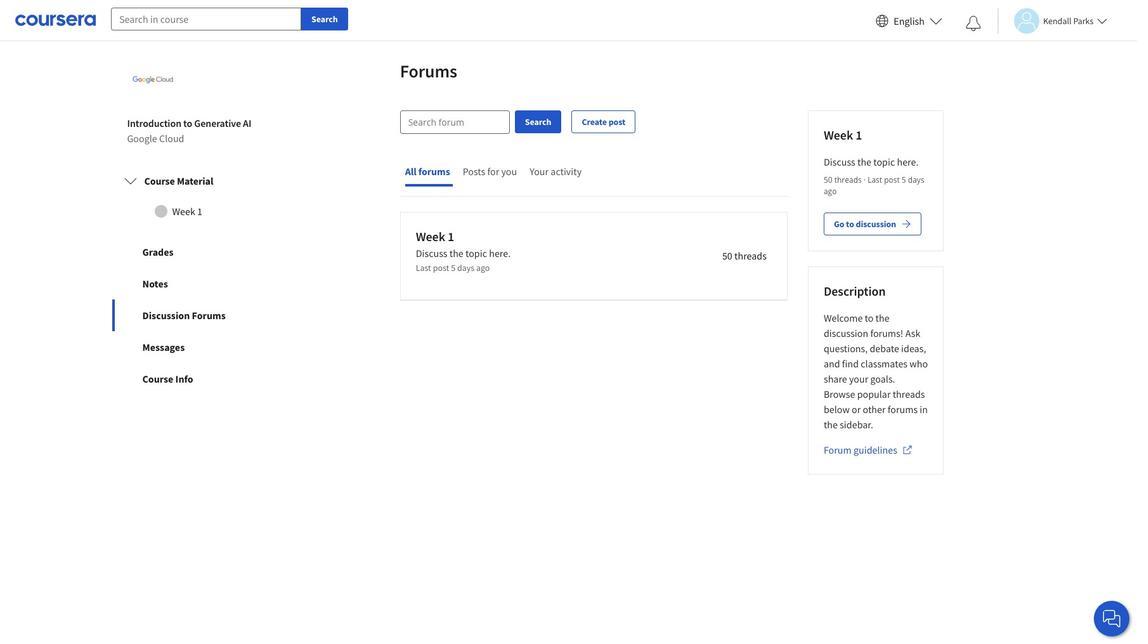 Task type: vqa. For each thing, say whether or not it's contained in the screenshot.
sas image
no



Task type: describe. For each thing, give the bounding box(es) containing it.
course for course material
[[144, 174, 175, 187]]

notes link
[[112, 268, 295, 300]]

all forums link
[[405, 165, 453, 178]]

1 inside "link"
[[197, 205, 202, 218]]

browse
[[824, 388, 856, 400]]

help center image
[[1105, 611, 1120, 626]]

the inside week 1 discuss the topic here. last post 5 days ago
[[450, 247, 464, 260]]

discussion
[[142, 309, 190, 322]]

forums inside tab list
[[419, 165, 450, 178]]

all forums
[[405, 165, 450, 178]]

parks
[[1074, 15, 1094, 26]]

google cloud image
[[127, 55, 178, 105]]

search for search in course text field search button
[[312, 13, 338, 25]]

ask
[[906, 327, 921, 339]]

course info
[[142, 372, 193, 385]]

popular
[[858, 388, 891, 400]]

week 1 link
[[124, 199, 283, 224]]

posts for you link
[[463, 165, 520, 180]]

english button
[[872, 0, 948, 41]]

your
[[530, 165, 549, 178]]

create post
[[582, 116, 626, 128]]

activity
[[551, 165, 582, 178]]

notes
[[142, 277, 168, 290]]

guidelines
[[854, 444, 898, 456]]

discussion inside welcome to the discussion forums! ask questions, debate ideas, and find classmates who share your goals. browse popular threads below or other forums in the sidebar.
[[824, 327, 869, 339]]

cloud
[[159, 132, 184, 145]]

week 1 inside "link"
[[172, 205, 202, 218]]

in
[[920, 403, 928, 416]]

kendall parks
[[1044, 15, 1094, 26]]

debate
[[870, 342, 900, 355]]

go to discussion
[[834, 218, 897, 230]]

post inside week 1 discuss the topic here. last post 5 days ago
[[433, 262, 450, 273]]

last inside week 1 discuss the topic here. last post 5 days ago
[[416, 262, 431, 273]]

your activity link
[[530, 165, 585, 180]]

messages
[[142, 341, 185, 353]]

threads inside welcome to the discussion forums! ask questions, debate ideas, and find classmates who share your goals. browse popular threads below or other forums in the sidebar.
[[893, 388, 926, 400]]

show notifications image
[[967, 16, 982, 31]]

5 inside last post 5 days ago
[[902, 174, 907, 185]]

to for introduction
[[183, 117, 192, 129]]

questions,
[[824, 342, 868, 355]]

to for go
[[847, 218, 855, 230]]

classmates
[[861, 357, 908, 370]]

search button for search input field on the top of the page
[[515, 110, 562, 133]]

0 vertical spatial threads
[[835, 174, 862, 185]]

last post 5 days ago
[[824, 174, 925, 197]]

google
[[127, 132, 157, 145]]

your activity
[[530, 165, 582, 178]]

goals.
[[871, 372, 896, 385]]

course material
[[144, 174, 213, 187]]

posts
[[463, 165, 486, 178]]

ai
[[243, 117, 252, 129]]

forums!
[[871, 327, 904, 339]]

1 inside week 1 discuss the topic here. last post 5 days ago
[[448, 228, 454, 244]]

create
[[582, 116, 607, 128]]

search for search input field on the top of the page's search button
[[525, 116, 552, 128]]

search button for search in course text field
[[301, 8, 348, 30]]

english
[[894, 14, 925, 27]]

course info link
[[112, 363, 295, 395]]

below
[[824, 403, 850, 416]]

Search Input field
[[401, 111, 509, 133]]

here. inside week 1 discuss the topic here. last post 5 days ago
[[489, 247, 511, 260]]

posts for you
[[463, 165, 517, 178]]

1 horizontal spatial discuss
[[824, 155, 856, 168]]

course material button
[[114, 163, 293, 199]]

info
[[176, 372, 193, 385]]

days inside last post 5 days ago
[[909, 174, 925, 185]]

you
[[502, 165, 517, 178]]

forum guidelines
[[824, 444, 898, 456]]

post for create
[[609, 116, 626, 128]]



Task type: locate. For each thing, give the bounding box(es) containing it.
0 horizontal spatial search
[[312, 13, 338, 25]]

kendall
[[1044, 15, 1072, 26]]

discussion right go
[[856, 218, 897, 230]]

to inside 'introduction to generative ai google cloud'
[[183, 117, 192, 129]]

1 vertical spatial week 1
[[172, 205, 202, 218]]

last inside last post 5 days ago
[[868, 174, 883, 185]]

1 horizontal spatial 5
[[902, 174, 907, 185]]

messages link
[[112, 331, 295, 363]]

1 horizontal spatial post
[[609, 116, 626, 128]]

0 vertical spatial forums
[[419, 165, 450, 178]]

0 horizontal spatial to
[[183, 117, 192, 129]]

2 horizontal spatial to
[[865, 312, 874, 324]]

1 vertical spatial search
[[525, 116, 552, 128]]

0 horizontal spatial forums
[[192, 309, 226, 322]]

0 horizontal spatial ago
[[477, 262, 490, 273]]

1 horizontal spatial 50
[[824, 174, 833, 185]]

topic inside week 1 discuss the topic here. last post 5 days ago
[[466, 247, 487, 260]]

ago
[[824, 186, 837, 197], [477, 262, 490, 273]]

forums
[[419, 165, 450, 178], [888, 403, 918, 416]]

discussion inside go to discussion button
[[856, 218, 897, 230]]

discussion forums
[[142, 309, 226, 322]]

2 vertical spatial week
[[416, 228, 445, 244]]

0 horizontal spatial discuss
[[416, 247, 448, 260]]

days
[[909, 174, 925, 185], [457, 262, 475, 273]]

0 vertical spatial here.
[[898, 155, 919, 168]]

1 horizontal spatial threads
[[835, 174, 862, 185]]

0 horizontal spatial week 1
[[172, 205, 202, 218]]

0 horizontal spatial topic
[[466, 247, 487, 260]]

2 vertical spatial to
[[865, 312, 874, 324]]

sidebar.
[[840, 418, 874, 431]]

who
[[910, 357, 929, 370]]

1 horizontal spatial here.
[[898, 155, 919, 168]]

description
[[824, 283, 886, 299]]

1 horizontal spatial last
[[868, 174, 883, 185]]

week inside week 1 discuss the topic here. last post 5 days ago
[[416, 228, 445, 244]]

forums left in
[[888, 403, 918, 416]]

1 vertical spatial discuss
[[416, 247, 448, 260]]

0 horizontal spatial days
[[457, 262, 475, 273]]

1 vertical spatial 50 threads
[[723, 250, 767, 262]]

forum
[[824, 444, 852, 456]]

course
[[144, 174, 175, 187], [142, 372, 174, 385]]

1 vertical spatial search button
[[515, 110, 562, 133]]

discussion up questions,
[[824, 327, 869, 339]]

forums right the all
[[419, 165, 450, 178]]

week 1 element
[[824, 126, 929, 144]]

1 horizontal spatial days
[[909, 174, 925, 185]]

last
[[868, 174, 883, 185], [416, 262, 431, 273]]

2 horizontal spatial threads
[[893, 388, 926, 400]]

welcome
[[824, 312, 863, 324]]

1 vertical spatial week
[[172, 205, 195, 218]]

1 horizontal spatial week 1
[[824, 127, 863, 143]]

discussion forums link
[[112, 300, 295, 331]]

2 horizontal spatial week
[[824, 127, 854, 143]]

days inside week 1 discuss the topic here. last post 5 days ago
[[457, 262, 475, 273]]

to inside go to discussion button
[[847, 218, 855, 230]]

ago inside last post 5 days ago
[[824, 186, 837, 197]]

0 vertical spatial 50
[[824, 174, 833, 185]]

share
[[824, 372, 848, 385]]

1 vertical spatial 5
[[451, 262, 456, 273]]

here.
[[898, 155, 919, 168], [489, 247, 511, 260]]

0 vertical spatial discuss
[[824, 155, 856, 168]]

0 horizontal spatial post
[[433, 262, 450, 273]]

5
[[902, 174, 907, 185], [451, 262, 456, 273]]

for
[[488, 165, 500, 178]]

forums
[[400, 60, 458, 82], [192, 309, 226, 322]]

0 vertical spatial course
[[144, 174, 175, 187]]

discussion
[[856, 218, 897, 230], [824, 327, 869, 339]]

week 1 up discuss the topic here.
[[824, 127, 863, 143]]

50 threads
[[824, 174, 862, 185], [723, 250, 767, 262]]

0 vertical spatial discussion
[[856, 218, 897, 230]]

all
[[405, 165, 417, 178]]

2 horizontal spatial 1
[[856, 127, 863, 143]]

1 vertical spatial ago
[[477, 262, 490, 273]]

1 vertical spatial last
[[416, 262, 431, 273]]

0 vertical spatial week 1
[[824, 127, 863, 143]]

1 horizontal spatial ago
[[824, 186, 837, 197]]

go to discussion button
[[824, 213, 922, 235]]

2 vertical spatial post
[[433, 262, 450, 273]]

0 vertical spatial search button
[[301, 8, 348, 30]]

tab list
[[400, 154, 585, 196]]

your
[[850, 372, 869, 385]]

1 vertical spatial threads
[[735, 250, 767, 262]]

or
[[852, 403, 861, 416]]

and
[[824, 357, 841, 370]]

generative
[[194, 117, 241, 129]]

introduction
[[127, 117, 182, 129]]

post for last
[[885, 174, 900, 185]]

1 vertical spatial post
[[885, 174, 900, 185]]

1 vertical spatial to
[[847, 218, 855, 230]]

week 1 down material
[[172, 205, 202, 218]]

grades
[[142, 246, 174, 258]]

week 1 discuss the topic here. last post 5 days ago
[[416, 228, 511, 273]]

post
[[609, 116, 626, 128], [885, 174, 900, 185], [433, 262, 450, 273]]

post inside button
[[609, 116, 626, 128]]

1
[[856, 127, 863, 143], [197, 205, 202, 218], [448, 228, 454, 244]]

·
[[862, 174, 868, 185]]

forums up messages 'link'
[[192, 309, 226, 322]]

search button
[[301, 8, 348, 30], [515, 110, 562, 133]]

0 horizontal spatial forums
[[419, 165, 450, 178]]

week inside "link"
[[172, 205, 195, 218]]

0 vertical spatial to
[[183, 117, 192, 129]]

1 horizontal spatial week
[[416, 228, 445, 244]]

0 vertical spatial topic
[[874, 155, 896, 168]]

0 vertical spatial days
[[909, 174, 925, 185]]

1 horizontal spatial search button
[[515, 110, 562, 133]]

2 horizontal spatial post
[[885, 174, 900, 185]]

0 horizontal spatial 50 threads
[[723, 250, 767, 262]]

0 vertical spatial ago
[[824, 186, 837, 197]]

introduction to generative ai google cloud
[[127, 117, 252, 145]]

chat with us image
[[1102, 609, 1123, 629]]

1 horizontal spatial search
[[525, 116, 552, 128]]

kendall parks button
[[998, 8, 1108, 33]]

to for welcome
[[865, 312, 874, 324]]

0 vertical spatial post
[[609, 116, 626, 128]]

other
[[863, 403, 886, 416]]

1 vertical spatial topic
[[466, 247, 487, 260]]

2 vertical spatial 1
[[448, 228, 454, 244]]

2 vertical spatial threads
[[893, 388, 926, 400]]

create post button
[[572, 110, 636, 133]]

to up forums!
[[865, 312, 874, 324]]

ago inside week 1 discuss the topic here. last post 5 days ago
[[477, 262, 490, 273]]

week 1
[[824, 127, 863, 143], [172, 205, 202, 218]]

discuss inside week 1 discuss the topic here. last post 5 days ago
[[416, 247, 448, 260]]

0 horizontal spatial 5
[[451, 262, 456, 273]]

1 horizontal spatial forums
[[888, 403, 918, 416]]

1 vertical spatial here.
[[489, 247, 511, 260]]

to right go
[[847, 218, 855, 230]]

course left material
[[144, 174, 175, 187]]

1 vertical spatial forums
[[888, 403, 918, 416]]

material
[[177, 174, 213, 187]]

the
[[858, 155, 872, 168], [450, 247, 464, 260], [876, 312, 890, 324], [824, 418, 838, 431]]

1 vertical spatial course
[[142, 372, 174, 385]]

discuss the topic here.
[[824, 155, 919, 168]]

0 vertical spatial 50 threads
[[824, 174, 862, 185]]

Search in course text field
[[111, 8, 301, 30]]

0 horizontal spatial threads
[[735, 250, 767, 262]]

welcome to the discussion forums! ask questions, debate ideas, and find classmates who share your goals. browse popular threads below or other forums in the sidebar.
[[824, 312, 931, 431]]

course for course info
[[142, 372, 174, 385]]

0 vertical spatial search
[[312, 13, 338, 25]]

1 horizontal spatial 1
[[448, 228, 454, 244]]

search
[[312, 13, 338, 25], [525, 116, 552, 128]]

5 inside week 1 discuss the topic here. last post 5 days ago
[[451, 262, 456, 273]]

0 horizontal spatial 50
[[723, 250, 733, 262]]

0 horizontal spatial week
[[172, 205, 195, 218]]

to up 'cloud'
[[183, 117, 192, 129]]

1 horizontal spatial forums
[[400, 60, 458, 82]]

tab list containing all forums
[[400, 154, 585, 196]]

1 horizontal spatial to
[[847, 218, 855, 230]]

0 vertical spatial 5
[[902, 174, 907, 185]]

forums up search input field on the top of the page
[[400, 60, 458, 82]]

post inside last post 5 days ago
[[885, 174, 900, 185]]

0 vertical spatial last
[[868, 174, 883, 185]]

50
[[824, 174, 833, 185], [723, 250, 733, 262]]

0 vertical spatial 1
[[856, 127, 863, 143]]

topic
[[874, 155, 896, 168], [466, 247, 487, 260]]

0 vertical spatial forums
[[400, 60, 458, 82]]

1 horizontal spatial topic
[[874, 155, 896, 168]]

1 vertical spatial days
[[457, 262, 475, 273]]

week
[[824, 127, 854, 143], [172, 205, 195, 218], [416, 228, 445, 244]]

course left info
[[142, 372, 174, 385]]

0 horizontal spatial 1
[[197, 205, 202, 218]]

1 vertical spatial forums
[[192, 309, 226, 322]]

threads
[[835, 174, 862, 185], [735, 250, 767, 262], [893, 388, 926, 400]]

coursera image
[[15, 10, 96, 31]]

forum guidelines link
[[824, 444, 913, 458]]

1 vertical spatial discussion
[[824, 327, 869, 339]]

to
[[183, 117, 192, 129], [847, 218, 855, 230], [865, 312, 874, 324]]

course inside dropdown button
[[144, 174, 175, 187]]

1 vertical spatial 50
[[723, 250, 733, 262]]

1 vertical spatial 1
[[197, 205, 202, 218]]

to inside welcome to the discussion forums! ask questions, debate ideas, and find classmates who share your goals. browse popular threads below or other forums in the sidebar.
[[865, 312, 874, 324]]

grades link
[[112, 236, 295, 268]]

0 vertical spatial week
[[824, 127, 854, 143]]

0 horizontal spatial last
[[416, 262, 431, 273]]

ideas,
[[902, 342, 927, 355]]

find
[[843, 357, 859, 370]]

0 horizontal spatial here.
[[489, 247, 511, 260]]

go
[[834, 218, 845, 230]]

0 horizontal spatial search button
[[301, 8, 348, 30]]

forums inside welcome to the discussion forums! ask questions, debate ideas, and find classmates who share your goals. browse popular threads below or other forums in the sidebar.
[[888, 403, 918, 416]]

1 horizontal spatial 50 threads
[[824, 174, 862, 185]]

discuss
[[824, 155, 856, 168], [416, 247, 448, 260]]



